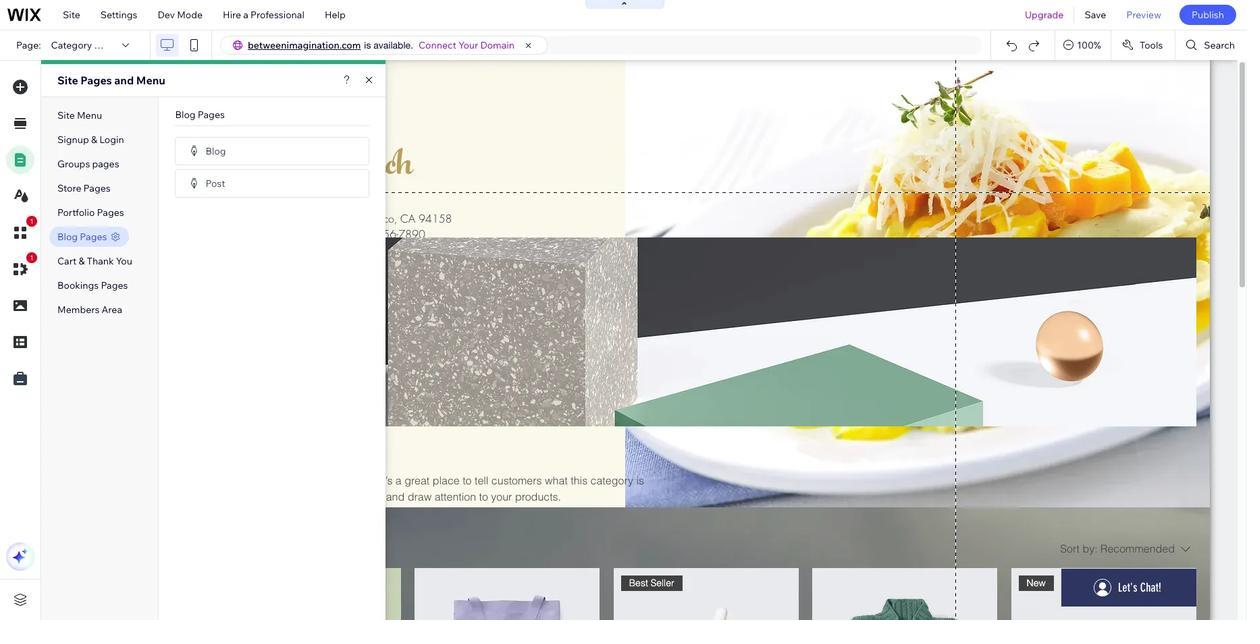 Task type: describe. For each thing, give the bounding box(es) containing it.
signup & login
[[57, 134, 124, 146]]

store
[[57, 182, 81, 194]]

mode
[[177, 9, 203, 21]]

100%
[[1077, 39, 1101, 51]]

preview
[[1127, 9, 1162, 21]]

groups pages
[[57, 158, 119, 170]]

a
[[243, 9, 248, 21]]

your
[[458, 39, 478, 51]]

& for cart
[[79, 255, 85, 267]]

tools button
[[1112, 30, 1175, 60]]

site pages and menu
[[57, 74, 165, 87]]

bookings pages
[[57, 280, 128, 292]]

pages
[[92, 158, 119, 170]]

domain
[[480, 39, 515, 51]]

cart & thank you
[[57, 255, 132, 267]]

thank
[[87, 255, 114, 267]]

save
[[1085, 9, 1106, 21]]

preview button
[[1117, 0, 1172, 30]]

1 1 button from the top
[[6, 216, 37, 247]]

dev
[[158, 9, 175, 21]]

connect
[[419, 39, 456, 51]]

0 horizontal spatial blog pages
[[57, 231, 107, 243]]

1 for second "1" button from the bottom of the page
[[30, 217, 34, 226]]

area
[[102, 304, 122, 316]]

and
[[114, 74, 134, 87]]

0 horizontal spatial menu
[[77, 109, 102, 122]]

0 vertical spatial blog
[[175, 109, 196, 121]]

category page
[[51, 39, 117, 51]]

save button
[[1075, 0, 1117, 30]]

hire a professional
[[223, 9, 304, 21]]

is
[[364, 40, 371, 51]]

members
[[57, 304, 100, 316]]

publish button
[[1180, 5, 1237, 25]]

login
[[99, 134, 124, 146]]

is available. connect your domain
[[364, 39, 515, 51]]

members area
[[57, 304, 122, 316]]

page
[[94, 39, 117, 51]]



Task type: vqa. For each thing, say whether or not it's contained in the screenshot.
the https://www.wix.com/mysite
no



Task type: locate. For each thing, give the bounding box(es) containing it.
&
[[91, 134, 97, 146], [79, 255, 85, 267]]

search
[[1204, 39, 1235, 51]]

post
[[206, 177, 225, 189]]

1 horizontal spatial &
[[91, 134, 97, 146]]

category
[[51, 39, 92, 51]]

site
[[63, 9, 80, 21], [57, 74, 78, 87], [57, 109, 75, 122]]

1 vertical spatial menu
[[77, 109, 102, 122]]

& left login
[[91, 134, 97, 146]]

groups
[[57, 158, 90, 170]]

site for site menu
[[57, 109, 75, 122]]

1 button left cart
[[6, 253, 37, 284]]

1 vertical spatial &
[[79, 255, 85, 267]]

site for site
[[63, 9, 80, 21]]

menu right the and
[[136, 74, 165, 87]]

site up signup
[[57, 109, 75, 122]]

2 1 button from the top
[[6, 253, 37, 284]]

search button
[[1176, 30, 1247, 60]]

0 horizontal spatial &
[[79, 255, 85, 267]]

1 vertical spatial blog pages
[[57, 231, 107, 243]]

blog pages
[[175, 109, 225, 121], [57, 231, 107, 243]]

2 1 from the top
[[30, 254, 34, 262]]

0 vertical spatial menu
[[136, 74, 165, 87]]

cart
[[57, 255, 76, 267]]

menu
[[136, 74, 165, 87], [77, 109, 102, 122]]

1 for first "1" button from the bottom
[[30, 254, 34, 262]]

available.
[[374, 40, 413, 51]]

menu up signup & login
[[77, 109, 102, 122]]

help
[[325, 9, 346, 21]]

2 horizontal spatial blog
[[206, 145, 226, 157]]

2 vertical spatial site
[[57, 109, 75, 122]]

store pages
[[57, 182, 111, 194]]

upgrade
[[1025, 9, 1064, 21]]

& for signup
[[91, 134, 97, 146]]

1 left cart
[[30, 254, 34, 262]]

site for site pages and menu
[[57, 74, 78, 87]]

settings
[[100, 9, 137, 21]]

professional
[[251, 9, 304, 21]]

1
[[30, 217, 34, 226], [30, 254, 34, 262]]

0 horizontal spatial blog
[[57, 231, 78, 243]]

tools
[[1140, 39, 1163, 51]]

1 button
[[6, 216, 37, 247], [6, 253, 37, 284]]

you
[[116, 255, 132, 267]]

pages
[[81, 74, 112, 87], [198, 109, 225, 121], [83, 182, 111, 194], [97, 207, 124, 219], [80, 231, 107, 243], [101, 280, 128, 292]]

& right cart
[[79, 255, 85, 267]]

1 horizontal spatial menu
[[136, 74, 165, 87]]

0 vertical spatial site
[[63, 9, 80, 21]]

betweenimagination.com
[[248, 39, 361, 51]]

bookings
[[57, 280, 99, 292]]

portfolio pages
[[57, 207, 124, 219]]

1 vertical spatial site
[[57, 74, 78, 87]]

2 vertical spatial blog
[[57, 231, 78, 243]]

1 1 from the top
[[30, 217, 34, 226]]

1 left 'portfolio'
[[30, 217, 34, 226]]

0 vertical spatial 1
[[30, 217, 34, 226]]

signup
[[57, 134, 89, 146]]

1 button left 'portfolio'
[[6, 216, 37, 247]]

site menu
[[57, 109, 102, 122]]

1 horizontal spatial blog
[[175, 109, 196, 121]]

1 horizontal spatial blog pages
[[175, 109, 225, 121]]

publish
[[1192, 9, 1224, 21]]

0 vertical spatial &
[[91, 134, 97, 146]]

1 vertical spatial 1 button
[[6, 253, 37, 284]]

dev mode
[[158, 9, 203, 21]]

portfolio
[[57, 207, 95, 219]]

site down the "category"
[[57, 74, 78, 87]]

0 vertical spatial 1 button
[[6, 216, 37, 247]]

1 vertical spatial 1
[[30, 254, 34, 262]]

0 vertical spatial blog pages
[[175, 109, 225, 121]]

blog
[[175, 109, 196, 121], [206, 145, 226, 157], [57, 231, 78, 243]]

hire
[[223, 9, 241, 21]]

1 vertical spatial blog
[[206, 145, 226, 157]]

site up the "category"
[[63, 9, 80, 21]]

100% button
[[1056, 30, 1111, 60]]



